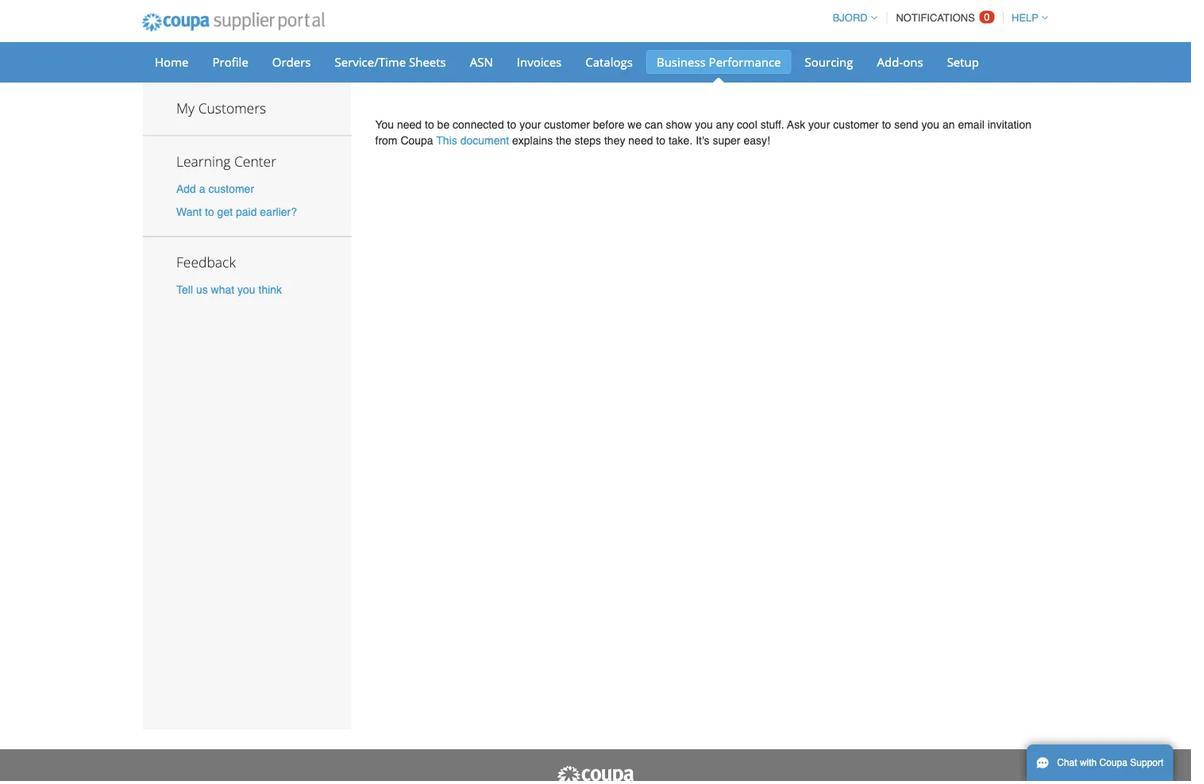 Task type: describe. For each thing, give the bounding box(es) containing it.
sheets
[[409, 54, 446, 70]]

1 horizontal spatial customer
[[544, 118, 590, 131]]

tell us what you think button
[[176, 282, 282, 298]]

bjord
[[833, 12, 868, 24]]

this
[[436, 134, 457, 147]]

catalogs link
[[575, 50, 643, 74]]

coupa inside 'you need to be connected to your customer before we can show you any cool stuff.  ask your customer to send you an email invitation from coupa'
[[401, 134, 434, 147]]

paid
[[236, 205, 257, 218]]

add a customer link
[[176, 182, 254, 195]]

learning center
[[176, 152, 277, 170]]

steps
[[575, 134, 601, 147]]

earlier?
[[260, 205, 297, 218]]

support
[[1131, 758, 1164, 769]]

2 your from the left
[[809, 118, 830, 131]]

2 horizontal spatial you
[[922, 118, 940, 131]]

center
[[234, 152, 277, 170]]

add-ons link
[[867, 50, 934, 74]]

need inside 'you need to be connected to your customer before we can show you any cool stuff.  ask your customer to send you an email invitation from coupa'
[[397, 118, 422, 131]]

navigation containing notifications 0
[[826, 2, 1049, 33]]

you inside button
[[238, 283, 256, 296]]

help link
[[1005, 12, 1049, 24]]

you need to be connected to your customer before we can show you any cool stuff.  ask your customer to send you an email invitation from coupa
[[375, 118, 1032, 147]]

take.
[[669, 134, 693, 147]]

from
[[375, 134, 398, 147]]

stuff.
[[761, 118, 785, 131]]

bjord link
[[826, 12, 878, 24]]

to left be at left top
[[425, 118, 434, 131]]

business performance link
[[647, 50, 792, 74]]

tell us what you think
[[176, 283, 282, 296]]

profile link
[[202, 50, 259, 74]]

to left get
[[205, 205, 214, 218]]

email
[[958, 118, 985, 131]]

add a customer
[[176, 182, 254, 195]]

want
[[176, 205, 202, 218]]

business performance
[[657, 54, 781, 70]]

profile
[[213, 54, 249, 70]]

this document explains the steps they need to take. it's super easy!
[[436, 134, 771, 147]]

1 horizontal spatial you
[[695, 118, 713, 131]]

orders link
[[262, 50, 321, 74]]

any
[[716, 118, 734, 131]]

asn
[[470, 54, 493, 70]]

be
[[437, 118, 450, 131]]

the
[[556, 134, 572, 147]]

my customers
[[176, 99, 266, 118]]

get
[[217, 205, 233, 218]]

notifications
[[896, 12, 975, 24]]



Task type: vqa. For each thing, say whether or not it's contained in the screenshot.
This document link
yes



Task type: locate. For each thing, give the bounding box(es) containing it.
we
[[628, 118, 642, 131]]

before
[[593, 118, 625, 131]]

setup
[[948, 54, 980, 70]]

document
[[460, 134, 509, 147]]

0 vertical spatial coupa supplier portal image
[[131, 2, 336, 42]]

catalogs
[[586, 54, 633, 70]]

connected
[[453, 118, 504, 131]]

to down "can"
[[657, 134, 666, 147]]

customer
[[544, 118, 590, 131], [834, 118, 879, 131], [209, 182, 254, 195]]

sourcing link
[[795, 50, 864, 74]]

setup link
[[937, 50, 990, 74]]

invitation
[[988, 118, 1032, 131]]

add
[[176, 182, 196, 195]]

asn link
[[460, 50, 504, 74]]

a
[[199, 182, 205, 195]]

need right you
[[397, 118, 422, 131]]

need
[[397, 118, 422, 131], [629, 134, 653, 147]]

with
[[1080, 758, 1097, 769]]

0 horizontal spatial need
[[397, 118, 422, 131]]

it's
[[696, 134, 710, 147]]

0 horizontal spatial coupa
[[401, 134, 434, 147]]

coupa right the with
[[1100, 758, 1128, 769]]

sourcing
[[805, 54, 854, 70]]

your right the ask
[[809, 118, 830, 131]]

customer left send
[[834, 118, 879, 131]]

to left send
[[882, 118, 892, 131]]

notifications 0
[[896, 11, 990, 24]]

home link
[[145, 50, 199, 74]]

business
[[657, 54, 706, 70]]

an
[[943, 118, 955, 131]]

tell
[[176, 283, 193, 296]]

service/time sheets link
[[325, 50, 457, 74]]

can
[[645, 118, 663, 131]]

1 horizontal spatial coupa
[[1100, 758, 1128, 769]]

home
[[155, 54, 189, 70]]

easy!
[[744, 134, 771, 147]]

invoices link
[[507, 50, 572, 74]]

0 vertical spatial coupa
[[401, 134, 434, 147]]

you left 'an'
[[922, 118, 940, 131]]

add-ons
[[877, 54, 924, 70]]

ons
[[903, 54, 924, 70]]

1 your from the left
[[520, 118, 541, 131]]

navigation
[[826, 2, 1049, 33]]

think
[[259, 283, 282, 296]]

1 vertical spatial coupa
[[1100, 758, 1128, 769]]

to
[[425, 118, 434, 131], [507, 118, 517, 131], [882, 118, 892, 131], [657, 134, 666, 147], [205, 205, 214, 218]]

service/time sheets
[[335, 54, 446, 70]]

learning
[[176, 152, 231, 170]]

1 horizontal spatial your
[[809, 118, 830, 131]]

0 horizontal spatial customer
[[209, 182, 254, 195]]

you up it's
[[695, 118, 713, 131]]

they
[[605, 134, 626, 147]]

2 horizontal spatial customer
[[834, 118, 879, 131]]

to up explains
[[507, 118, 517, 131]]

service/time
[[335, 54, 406, 70]]

0 horizontal spatial you
[[238, 283, 256, 296]]

1 vertical spatial coupa supplier portal image
[[556, 766, 636, 782]]

need down we
[[629, 134, 653, 147]]

invoices
[[517, 54, 562, 70]]

customer up want to get paid earlier?
[[209, 182, 254, 195]]

us
[[196, 283, 208, 296]]

add-
[[877, 54, 903, 70]]

coupa supplier portal image
[[131, 2, 336, 42], [556, 766, 636, 782]]

help
[[1012, 12, 1039, 24]]

want to get paid earlier? link
[[176, 205, 297, 218]]

send
[[895, 118, 919, 131]]

what
[[211, 283, 234, 296]]

you
[[375, 118, 394, 131]]

you
[[695, 118, 713, 131], [922, 118, 940, 131], [238, 283, 256, 296]]

feedback
[[176, 253, 236, 271]]

chat with coupa support button
[[1027, 745, 1174, 782]]

1 horizontal spatial coupa supplier portal image
[[556, 766, 636, 782]]

ask
[[787, 118, 806, 131]]

chat
[[1058, 758, 1078, 769]]

customer up the
[[544, 118, 590, 131]]

my
[[176, 99, 195, 118]]

0 horizontal spatial your
[[520, 118, 541, 131]]

0
[[985, 11, 990, 23]]

coupa left the this
[[401, 134, 434, 147]]

orders
[[272, 54, 311, 70]]

you right what
[[238, 283, 256, 296]]

super
[[713, 134, 741, 147]]

1 vertical spatial need
[[629, 134, 653, 147]]

your up explains
[[520, 118, 541, 131]]

performance
[[709, 54, 781, 70]]

this document link
[[436, 134, 509, 147]]

show
[[666, 118, 692, 131]]

want to get paid earlier?
[[176, 205, 297, 218]]

your
[[520, 118, 541, 131], [809, 118, 830, 131]]

coupa
[[401, 134, 434, 147], [1100, 758, 1128, 769]]

0 horizontal spatial coupa supplier portal image
[[131, 2, 336, 42]]

explains
[[512, 134, 553, 147]]

customers
[[198, 99, 266, 118]]

cool
[[737, 118, 758, 131]]

coupa inside 'button'
[[1100, 758, 1128, 769]]

chat with coupa support
[[1058, 758, 1164, 769]]

1 horizontal spatial need
[[629, 134, 653, 147]]

0 vertical spatial need
[[397, 118, 422, 131]]



